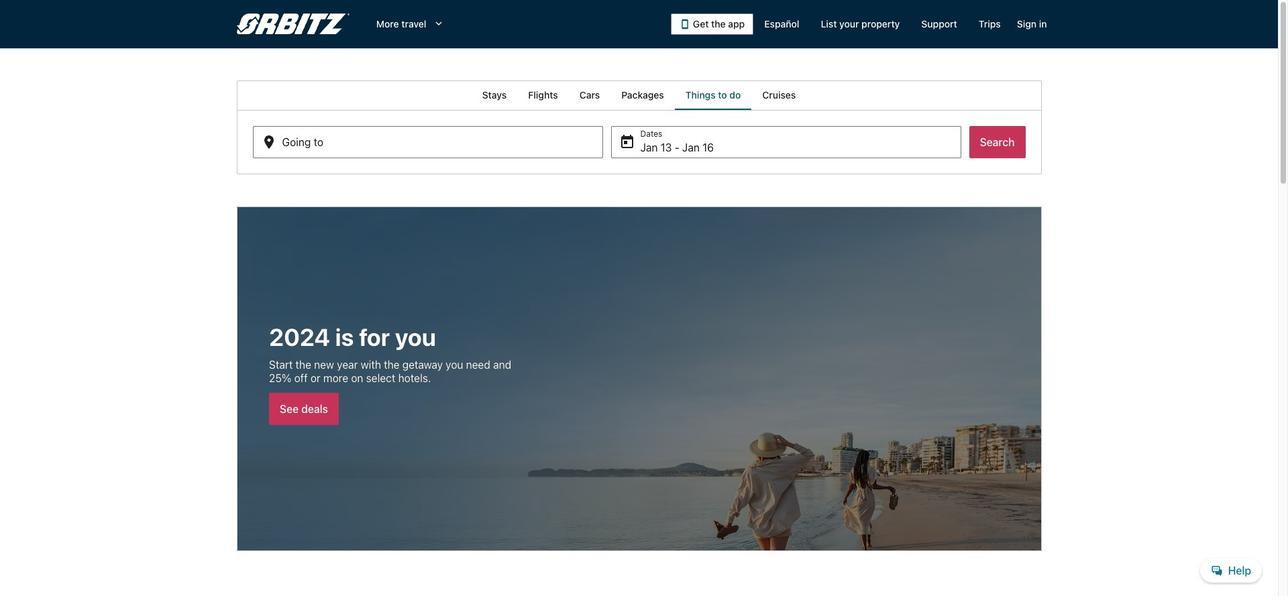 Task type: describe. For each thing, give the bounding box(es) containing it.
opens in a new window image
[[510, 592, 522, 597]]

download the app button image
[[680, 19, 691, 30]]



Task type: locate. For each thing, give the bounding box(es) containing it.
main content
[[0, 81, 1279, 597]]

orbitz logo image
[[237, 13, 350, 35]]

0 horizontal spatial opens in a new window image
[[236, 592, 248, 597]]

opens in a new window image
[[236, 592, 248, 597], [784, 592, 796, 597]]

tab list
[[237, 81, 1042, 110]]

1 opens in a new window image from the left
[[236, 592, 248, 597]]

2 opens in a new window image from the left
[[784, 592, 796, 597]]

1 horizontal spatial opens in a new window image
[[784, 592, 796, 597]]

travel sale activities deals image
[[237, 207, 1042, 552]]



Task type: vqa. For each thing, say whether or not it's contained in the screenshot.
the middle directional image
no



